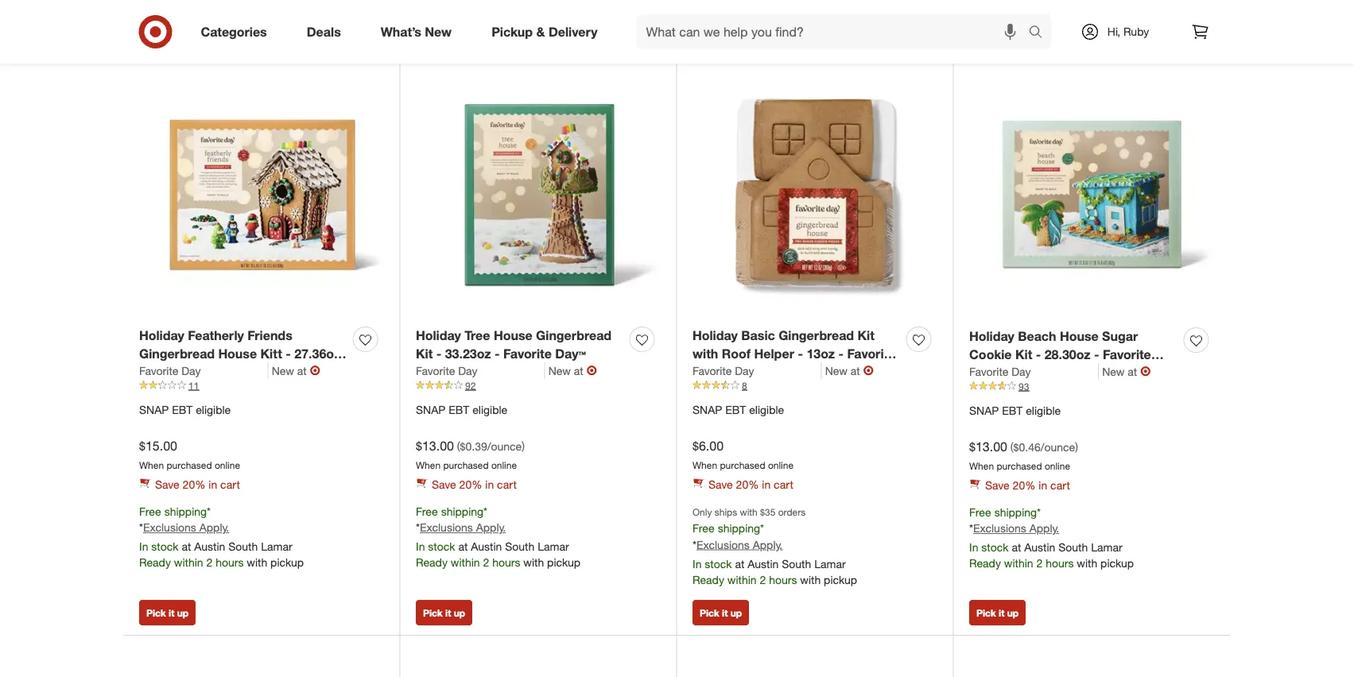 Task type: vqa. For each thing, say whether or not it's contained in the screenshot.
Gingerbread in the Holiday Tree House Gingerbread Kit - 33.23oz - Favorite Day™
yes



Task type: locate. For each thing, give the bounding box(es) containing it.
1 horizontal spatial free shipping * * exclusions apply. in stock at  austin south lamar ready within 2 hours with pickup
[[416, 504, 581, 570]]

¬ for holiday basic gingerbread kit with roof helper - 13oz - favorite day™
[[863, 363, 874, 379]]

day for tree
[[458, 364, 477, 378]]

) inside $13.00 ( $0.39 /ounce ) when purchased online
[[522, 439, 525, 453]]

when inside "$6.00 when purchased online"
[[693, 459, 717, 471]]

gingerbread inside holiday tree house gingerbread kit - 33.23oz - favorite day™
[[536, 328, 612, 343]]

online
[[215, 459, 240, 471], [491, 459, 517, 471], [768, 459, 794, 471], [1045, 460, 1070, 472]]

favorite day link up 93
[[969, 364, 1099, 380]]

exclusions apply. link
[[143, 521, 229, 535], [420, 521, 506, 535], [973, 522, 1059, 536], [697, 538, 783, 552]]

house inside holiday tree house gingerbread kit - 33.23oz - favorite day™
[[494, 328, 533, 343]]

eligible up "$6.00 when purchased online"
[[749, 403, 784, 417]]

0 horizontal spatial )
[[522, 439, 525, 453]]

up
[[454, 28, 465, 40], [731, 28, 742, 40], [1007, 28, 1019, 40], [177, 607, 189, 619], [454, 607, 465, 619], [731, 607, 742, 619], [1007, 607, 1019, 619]]

ebt
[[172, 403, 193, 417], [449, 403, 469, 417], [725, 403, 746, 417], [1002, 404, 1023, 418]]

2 horizontal spatial gingerbread
[[779, 328, 854, 343]]

gingerbread
[[536, 328, 612, 343], [779, 328, 854, 343], [139, 346, 215, 362]]

/ounce for 28.30oz
[[1041, 440, 1075, 454]]

in for kitt
[[209, 477, 217, 491]]

hours inside only ships with $35 orders free shipping * * exclusions apply. in stock at  austin south lamar ready within 2 hours with pickup
[[769, 573, 797, 587]]

snap for holiday featherly friends gingerbread house kitt - 27.36oz - favorite day™
[[139, 403, 169, 417]]

save 20% in cart down "$6.00 when purchased online"
[[709, 477, 794, 491]]

2 horizontal spatial free shipping * * exclusions apply. in stock at  austin south lamar ready within 2 hours with pickup
[[969, 505, 1134, 571]]

what's new link
[[367, 14, 472, 49]]

within inside only ships with $35 orders free shipping * * exclusions apply. in stock at  austin south lamar ready within 2 hours with pickup
[[727, 573, 757, 587]]

/ounce inside $13.00 ( $0.39 /ounce ) when purchased online
[[487, 439, 522, 453]]

free shipping * * exclusions apply. in stock at  austin south lamar ready within 2 hours with pickup for -
[[416, 504, 581, 570]]

save 20% in cart down $13.00 ( $0.39 /ounce ) when purchased online
[[432, 477, 517, 491]]

in
[[139, 540, 148, 554], [416, 540, 425, 554], [969, 541, 978, 555], [693, 557, 702, 571]]

new at ¬ down the 27.36oz
[[272, 363, 320, 379]]

favorite day for cookie
[[969, 365, 1031, 379]]

new up the 93 link
[[1102, 365, 1125, 379]]

eligible down 11 on the bottom left
[[196, 403, 231, 417]]

cart down $15.00 when purchased online
[[220, 477, 240, 491]]

austin inside only ships with $35 orders free shipping * * exclusions apply. in stock at  austin south lamar ready within 2 hours with pickup
[[748, 557, 779, 571]]

lamar
[[261, 540, 292, 554], [538, 540, 569, 554], [1091, 541, 1123, 555], [814, 557, 846, 571]]

with
[[693, 346, 718, 362], [740, 506, 758, 518], [247, 556, 267, 570], [523, 556, 544, 570], [1077, 557, 1098, 571], [800, 573, 821, 587]]

pickup inside only ships with $35 orders free shipping * * exclusions apply. in stock at  austin south lamar ready within 2 hours with pickup
[[824, 573, 857, 587]]

gingerbread inside holiday featherly friends gingerbread house kitt - 27.36oz - favorite day™
[[139, 346, 215, 362]]

1 horizontal spatial (
[[1011, 440, 1014, 454]]

austin
[[194, 540, 225, 554], [471, 540, 502, 554], [1024, 541, 1055, 555], [748, 557, 779, 571]]

when inside $13.00 ( $0.39 /ounce ) when purchased online
[[416, 459, 441, 471]]

ready inside only ships with $35 orders free shipping * * exclusions apply. in stock at  austin south lamar ready within 2 hours with pickup
[[693, 573, 724, 587]]

holiday
[[139, 328, 184, 343], [416, 328, 461, 343], [693, 328, 738, 343], [969, 329, 1015, 344]]

day up 8
[[735, 364, 754, 378]]

1 horizontal spatial gingerbread
[[536, 328, 612, 343]]

house up 28.30oz
[[1060, 329, 1099, 344]]

kit
[[858, 328, 875, 343], [416, 346, 433, 362], [1015, 347, 1032, 362]]

snap ebt eligible down 8
[[693, 403, 784, 417]]

save 20% in cart for holiday basic gingerbread kit with roof helper - 13oz - favorite day™
[[709, 477, 794, 491]]

0 horizontal spatial $13.00
[[416, 438, 454, 454]]

exclusions apply. link down $13.00 ( $0.46 /ounce ) when purchased online
[[973, 522, 1059, 536]]

snap ebt eligible down 93
[[969, 404, 1061, 418]]

0 horizontal spatial free shipping * * exclusions apply. in stock at  austin south lamar ready within 2 hours with pickup
[[139, 504, 304, 570]]

shipping inside only ships with $35 orders free shipping * * exclusions apply. in stock at  austin south lamar ready within 2 hours with pickup
[[718, 521, 760, 535]]

lamar for holiday beach house sugar cookie kit - 28.30oz - favorite day™
[[1091, 541, 1123, 555]]

1 horizontal spatial house
[[494, 328, 533, 343]]

- left "13oz"
[[798, 346, 803, 362]]

save down $13.00 ( $0.46 /ounce ) when purchased online
[[985, 478, 1010, 492]]

ships
[[715, 506, 737, 518]]

new at ¬ down sugar in the right of the page
[[1102, 364, 1151, 379]]

apply. down $35
[[753, 538, 783, 552]]

holiday up 33.23oz at left bottom
[[416, 328, 461, 343]]

ready for holiday beach house sugar cookie kit - 28.30oz - favorite day™
[[969, 557, 1001, 571]]

day™ up 92 link
[[555, 346, 586, 362]]

¬
[[310, 363, 320, 379], [587, 363, 597, 379], [863, 363, 874, 379], [1141, 364, 1151, 379]]

- left 33.23oz at left bottom
[[436, 346, 442, 362]]

28.30oz
[[1045, 347, 1091, 362]]

- right 28.30oz
[[1094, 347, 1099, 362]]

free down $15.00
[[139, 504, 161, 518]]

exclusions for holiday tree house gingerbread kit - 33.23oz - favorite day™
[[420, 521, 473, 535]]

in
[[209, 477, 217, 491], [485, 477, 494, 491], [762, 477, 771, 491], [1039, 478, 1047, 492]]

when inside $13.00 ( $0.46 /ounce ) when purchased online
[[969, 460, 994, 472]]

free for holiday beach house sugar cookie kit - 28.30oz - favorite day™
[[969, 505, 991, 519]]

exclusions apply. link down $15.00 when purchased online
[[143, 521, 229, 535]]

purchased down $0.46
[[997, 460, 1042, 472]]

1 horizontal spatial )
[[1075, 440, 1078, 454]]

save down $13.00 ( $0.39 /ounce ) when purchased online
[[432, 477, 456, 491]]

free
[[139, 504, 161, 518], [416, 504, 438, 518], [969, 505, 991, 519], [693, 521, 715, 535]]

snap for holiday tree house gingerbread kit - 33.23oz - favorite day™
[[416, 403, 446, 417]]

favorite down the 'featherly'
[[148, 364, 196, 380]]

snap down "cookie"
[[969, 404, 999, 418]]

pick
[[423, 28, 443, 40], [700, 28, 719, 40], [977, 28, 996, 40], [146, 607, 166, 619], [423, 607, 443, 619], [700, 607, 719, 619], [977, 607, 996, 619]]

holiday inside holiday beach house sugar cookie kit - 28.30oz - favorite day™
[[969, 329, 1015, 344]]

20% down $13.00 ( $0.39 /ounce ) when purchased online
[[459, 477, 482, 491]]

$13.00 for holiday tree house gingerbread kit - 33.23oz - favorite day™
[[416, 438, 454, 454]]

in down $13.00 ( $0.46 /ounce ) when purchased online
[[1039, 478, 1047, 492]]

south
[[228, 540, 258, 554], [505, 540, 535, 554], [1059, 541, 1088, 555], [782, 557, 811, 571]]

it
[[180, 28, 186, 40], [445, 28, 451, 40], [722, 28, 728, 40], [999, 28, 1005, 40], [169, 607, 174, 619], [445, 607, 451, 619], [722, 607, 728, 619], [999, 607, 1005, 619]]

stock
[[151, 540, 179, 554], [428, 540, 455, 554], [982, 541, 1009, 555], [705, 557, 732, 571]]

holiday featherly friends gingerbread house kitt - 27.36oz - favorite day™ image
[[139, 73, 384, 318], [139, 73, 384, 318]]

house right tree on the left
[[494, 328, 533, 343]]

2 inside only ships with $35 orders free shipping * * exclusions apply. in stock at  austin south lamar ready within 2 hours with pickup
[[760, 573, 766, 587]]

0 horizontal spatial /ounce
[[487, 439, 522, 453]]

favorite day
[[139, 364, 201, 378], [416, 364, 477, 378], [693, 364, 754, 378], [969, 365, 1031, 379]]

) inside $13.00 ( $0.46 /ounce ) when purchased online
[[1075, 440, 1078, 454]]

gingerbread inside holiday basic gingerbread kit with roof helper - 13oz - favorite day™
[[779, 328, 854, 343]]

new down kitt
[[272, 364, 294, 378]]

kit up the 8 link on the right bottom of page
[[858, 328, 875, 343]]

holiday basic gingerbread kit with roof helper - 13oz - favorite day™ image
[[693, 73, 938, 318], [693, 73, 938, 318]]

cookie
[[969, 347, 1012, 362]]

snap for holiday basic gingerbread kit with roof helper - 13oz - favorite day™
[[693, 403, 722, 417]]

2 for holiday featherly friends gingerbread house kitt - 27.36oz - favorite day™
[[206, 556, 213, 570]]

shipping down $15.00 when purchased online
[[164, 504, 207, 518]]

93 link
[[969, 380, 1215, 394]]

$13.00 left $0.39
[[416, 438, 454, 454]]

cart for -
[[497, 477, 517, 491]]

favorite day for house
[[139, 364, 201, 378]]

$13.00 for holiday beach house sugar cookie kit - 28.30oz - favorite day™
[[969, 439, 1007, 455]]

save up 'ships' at the bottom right of the page
[[709, 477, 733, 491]]

pickup
[[492, 24, 533, 39]]

( inside $13.00 ( $0.39 /ounce ) when purchased online
[[457, 439, 460, 453]]

20% down $13.00 ( $0.46 /ounce ) when purchased online
[[1013, 478, 1036, 492]]

gingerbread up "13oz"
[[779, 328, 854, 343]]

snap for holiday beach house sugar cookie kit - 28.30oz - favorite day™
[[969, 404, 999, 418]]

favorite
[[503, 346, 552, 362], [847, 346, 896, 362], [1103, 347, 1151, 362], [139, 364, 178, 378], [416, 364, 455, 378], [693, 364, 732, 378], [148, 364, 196, 380], [969, 365, 1009, 379]]

( inside $13.00 ( $0.46 /ounce ) when purchased online
[[1011, 440, 1014, 454]]

eligible down 93
[[1026, 404, 1061, 418]]

)
[[522, 439, 525, 453], [1075, 440, 1078, 454]]

hi, ruby
[[1108, 25, 1149, 39]]

cart for kit
[[1051, 478, 1070, 492]]

new at ¬ for holiday basic gingerbread kit with roof helper - 13oz - favorite day™
[[825, 363, 874, 379]]

ready for holiday tree house gingerbread kit - 33.23oz - favorite day™
[[416, 556, 448, 570]]

new at ¬ for holiday featherly friends gingerbread house kitt - 27.36oz - favorite day™
[[272, 363, 320, 379]]

eligible
[[196, 403, 231, 417], [472, 403, 508, 417], [749, 403, 784, 417], [1026, 404, 1061, 418]]

ebt down 93
[[1002, 404, 1023, 418]]

free down $13.00 ( $0.39 /ounce ) when purchased online
[[416, 504, 438, 518]]

search button
[[1021, 14, 1060, 52]]

within for holiday featherly friends gingerbread house kitt - 27.36oz - favorite day™
[[174, 556, 203, 570]]

What can we help you find? suggestions appear below search field
[[637, 14, 1033, 49]]

ebt down 8
[[725, 403, 746, 417]]

/ounce down the 93 link
[[1041, 440, 1075, 454]]

day up 93
[[1012, 365, 1031, 379]]

holiday tree house gingerbread kit - 33.23oz - favorite day™ link
[[416, 327, 623, 363]]

20% down $15.00 when purchased online
[[183, 477, 206, 491]]

exclusions apply. link down $13.00 ( $0.39 /ounce ) when purchased online
[[420, 521, 506, 535]]

when
[[139, 459, 164, 471], [416, 459, 441, 471], [693, 459, 717, 471], [969, 460, 994, 472]]

new for holiday basic gingerbread kit with roof helper - 13oz - favorite day™
[[825, 364, 848, 378]]

holiday for holiday basic gingerbread kit with roof helper - 13oz - favorite day™
[[693, 328, 738, 343]]

in for roof
[[762, 477, 771, 491]]

new at ¬ for holiday tree house gingerbread kit - 33.23oz - favorite day™
[[548, 363, 597, 379]]

0 horizontal spatial kit
[[416, 346, 433, 362]]

exclusions for holiday featherly friends gingerbread house kitt - 27.36oz - favorite day™
[[143, 521, 196, 535]]

eligible for kit
[[1026, 404, 1061, 418]]

apply. down $13.00 ( $0.46 /ounce ) when purchased online
[[1030, 522, 1059, 536]]

cart for roof
[[774, 477, 794, 491]]

exclusions down 'ships' at the bottom right of the page
[[697, 538, 750, 552]]

92
[[465, 380, 476, 392]]

online inside "$6.00 when purchased online"
[[768, 459, 794, 471]]

hours for 27.36oz
[[216, 556, 244, 570]]

pickup for holiday beach house sugar cookie kit - 28.30oz - favorite day™
[[1101, 557, 1134, 571]]

holiday left the 'featherly'
[[139, 328, 184, 343]]

purchased inside "$6.00 when purchased online"
[[720, 459, 765, 471]]

1 horizontal spatial /ounce
[[1041, 440, 1075, 454]]

free down only
[[693, 521, 715, 535]]

snap ebt eligible for kit
[[416, 403, 508, 417]]

holiday beach house sugar cookie kit - 28.30oz - favorite day™ link
[[969, 327, 1178, 381]]

exclusions apply. link for holiday beach house sugar cookie kit - 28.30oz - favorite day™
[[973, 522, 1059, 536]]

gingerbread up 11 on the bottom left
[[139, 346, 215, 362]]

20% down "$6.00 when purchased online"
[[736, 477, 759, 491]]

free shipping * * exclusions apply. in stock at  austin south lamar ready within 2 hours with pickup
[[139, 504, 304, 570], [416, 504, 581, 570], [969, 505, 1134, 571]]

helper
[[754, 346, 794, 362]]

in for holiday tree house gingerbread kit - 33.23oz - favorite day™
[[416, 540, 425, 554]]

stock for holiday beach house sugar cookie kit - 28.30oz - favorite day™
[[982, 541, 1009, 555]]

exclusions inside only ships with $35 orders free shipping * * exclusions apply. in stock at  austin south lamar ready within 2 hours with pickup
[[697, 538, 750, 552]]

snap
[[139, 403, 169, 417], [416, 403, 446, 417], [693, 403, 722, 417], [969, 404, 999, 418]]

new for holiday beach house sugar cookie kit - 28.30oz - favorite day™
[[1102, 365, 1125, 379]]

tree
[[465, 328, 490, 343]]

new at ¬
[[272, 363, 320, 379], [548, 363, 597, 379], [825, 363, 874, 379], [1102, 364, 1151, 379]]

house for 28.30oz
[[1060, 329, 1099, 344]]

2 horizontal spatial kit
[[1015, 347, 1032, 362]]

ebt for with
[[725, 403, 746, 417]]

kit down beach
[[1015, 347, 1032, 362]]

purchased down $15.00
[[167, 459, 212, 471]]

pick it up button
[[416, 21, 472, 47], [693, 21, 749, 47], [969, 21, 1026, 47], [139, 600, 196, 626], [416, 600, 472, 626], [693, 600, 749, 626], [969, 600, 1026, 626]]

day™ right 11 on the bottom left
[[200, 364, 231, 380]]

shipping down $13.00 ( $0.39 /ounce ) when purchased online
[[441, 504, 484, 518]]

exclusions apply. link down 'ships' at the bottom right of the page
[[697, 538, 783, 552]]

purchased inside $13.00 ( $0.39 /ounce ) when purchased online
[[443, 459, 489, 471]]

holiday inside holiday tree house gingerbread kit - 33.23oz - favorite day™
[[416, 328, 461, 343]]

ready
[[139, 556, 171, 570], [416, 556, 448, 570], [969, 557, 1001, 571], [693, 573, 724, 587]]

1 horizontal spatial kit
[[858, 328, 875, 343]]

what's
[[381, 24, 421, 39]]

new at ¬ down "13oz"
[[825, 363, 874, 379]]

2 horizontal spatial house
[[1060, 329, 1099, 344]]

day
[[182, 364, 201, 378], [458, 364, 477, 378], [735, 364, 754, 378], [1012, 365, 1031, 379]]

favorite inside holiday tree house gingerbread kit - 33.23oz - favorite day™
[[503, 346, 552, 362]]

) right $0.39
[[522, 439, 525, 453]]

favorite day link for basic
[[693, 363, 822, 379]]

new down "13oz"
[[825, 364, 848, 378]]

8
[[742, 380, 747, 392]]

shipping down 'ships' at the bottom right of the page
[[718, 521, 760, 535]]

-
[[286, 346, 291, 362], [436, 346, 442, 362], [495, 346, 500, 362], [798, 346, 803, 362], [839, 346, 844, 362], [1036, 347, 1041, 362], [1094, 347, 1099, 362], [139, 364, 144, 380]]

save for holiday featherly friends gingerbread house kitt - 27.36oz - favorite day™
[[155, 477, 179, 491]]

$13.00 inside $13.00 ( $0.39 /ounce ) when purchased online
[[416, 438, 454, 454]]

¬ up the 93 link
[[1141, 364, 1151, 379]]

¬ down the 27.36oz
[[310, 363, 320, 379]]

day™ inside holiday beach house sugar cookie kit - 28.30oz - favorite day™
[[969, 365, 1000, 381]]

¬ for holiday featherly friends gingerbread house kitt - 27.36oz - favorite day™
[[310, 363, 320, 379]]

pickup for holiday featherly friends gingerbread house kitt - 27.36oz - favorite day™
[[270, 556, 304, 570]]

house down the 'featherly'
[[218, 346, 257, 362]]

/ounce
[[487, 439, 522, 453], [1041, 440, 1075, 454]]

apply.
[[199, 521, 229, 535], [476, 521, 506, 535], [1030, 522, 1059, 536], [753, 538, 783, 552]]

pick it up
[[423, 28, 465, 40], [700, 28, 742, 40], [977, 28, 1019, 40], [146, 607, 189, 619], [423, 607, 465, 619], [700, 607, 742, 619], [977, 607, 1019, 619]]

save
[[155, 477, 179, 491], [432, 477, 456, 491], [709, 477, 733, 491], [985, 478, 1010, 492]]

at
[[297, 364, 307, 378], [574, 364, 583, 378], [851, 364, 860, 378], [1128, 365, 1137, 379], [182, 540, 191, 554], [458, 540, 468, 554], [1012, 541, 1021, 555], [735, 557, 745, 571]]

ready for holiday featherly friends gingerbread house kitt - 27.36oz - favorite day™
[[139, 556, 171, 570]]

save 20% in cart down $13.00 ( $0.46 /ounce ) when purchased online
[[985, 478, 1070, 492]]

snap ebt eligible for house
[[139, 403, 231, 417]]

snap up $13.00 ( $0.39 /ounce ) when purchased online
[[416, 403, 446, 417]]

*
[[207, 504, 211, 518], [484, 504, 487, 518], [1037, 505, 1041, 519], [139, 521, 143, 535], [416, 521, 420, 535], [760, 521, 764, 535], [969, 522, 973, 536], [693, 538, 697, 552]]

holiday inside holiday featherly friends gingerbread house kitt - 27.36oz - favorite day™
[[139, 328, 184, 343]]

snap up $15.00
[[139, 403, 169, 417]]

new for holiday featherly friends gingerbread house kitt - 27.36oz - favorite day™
[[272, 364, 294, 378]]

new right what's
[[425, 24, 452, 39]]

favorite day down roof
[[693, 364, 754, 378]]

(
[[457, 439, 460, 453], [1011, 440, 1014, 454]]

favorite day down "cookie"
[[969, 365, 1031, 379]]

/ounce for -
[[487, 439, 522, 453]]

favorite day link for tree
[[416, 363, 545, 379]]

online inside $15.00 when purchased online
[[215, 459, 240, 471]]

house inside holiday featherly friends gingerbread house kitt - 27.36oz - favorite day™
[[218, 346, 257, 362]]

new at ¬ up 92 link
[[548, 363, 597, 379]]

$13.00 inside $13.00 ( $0.46 /ounce ) when purchased online
[[969, 439, 1007, 455]]

holiday inside holiday basic gingerbread kit with roof helper - 13oz - favorite day™
[[693, 328, 738, 343]]

0 horizontal spatial (
[[457, 439, 460, 453]]

apply. down $13.00 ( $0.39 /ounce ) when purchased online
[[476, 521, 506, 535]]

new up 92 link
[[548, 364, 571, 378]]

favorite down sugar in the right of the page
[[1103, 347, 1151, 362]]

- right kitt
[[286, 346, 291, 362]]

house
[[494, 328, 533, 343], [1060, 329, 1099, 344], [218, 346, 257, 362]]

favorite day up 11 on the bottom left
[[139, 364, 201, 378]]

exclusions down $13.00 ( $0.39 /ounce ) when purchased online
[[420, 521, 473, 535]]

purchased down $6.00
[[720, 459, 765, 471]]

exclusions
[[143, 521, 196, 535], [420, 521, 473, 535], [973, 522, 1026, 536], [697, 538, 750, 552]]

1 horizontal spatial $13.00
[[969, 439, 1007, 455]]

pickup
[[270, 556, 304, 570], [547, 556, 581, 570], [1101, 557, 1134, 571], [824, 573, 857, 587]]

in up $35
[[762, 477, 771, 491]]

purchased
[[167, 459, 212, 471], [443, 459, 489, 471], [720, 459, 765, 471], [997, 460, 1042, 472]]

roof
[[722, 346, 751, 362]]

stock for holiday featherly friends gingerbread house kitt - 27.36oz - favorite day™
[[151, 540, 179, 554]]

¬ for holiday beach house sugar cookie kit - 28.30oz - favorite day™
[[1141, 364, 1151, 379]]

apply. down $15.00 when purchased online
[[199, 521, 229, 535]]

house inside holiday beach house sugar cookie kit - 28.30oz - favorite day™
[[1060, 329, 1099, 344]]

save 20% in cart
[[155, 477, 240, 491], [432, 477, 517, 491], [709, 477, 794, 491], [985, 478, 1070, 492]]

new for holiday tree house gingerbread kit - 33.23oz - favorite day™
[[548, 364, 571, 378]]

pickup for holiday tree house gingerbread kit - 33.23oz - favorite day™
[[547, 556, 581, 570]]

free inside only ships with $35 orders free shipping * * exclusions apply. in stock at  austin south lamar ready within 2 hours with pickup
[[693, 521, 715, 535]]

shipping
[[164, 504, 207, 518], [441, 504, 484, 518], [995, 505, 1037, 519], [718, 521, 760, 535]]

within
[[174, 556, 203, 570], [451, 556, 480, 570], [1004, 557, 1033, 571], [727, 573, 757, 587]]

$15.00 when purchased online
[[139, 438, 240, 471]]

save 20% in cart for holiday tree house gingerbread kit - 33.23oz - favorite day™
[[432, 477, 517, 491]]

favorite day link
[[139, 363, 269, 379], [416, 363, 545, 379], [693, 363, 822, 379], [969, 364, 1099, 380]]

favorite day link for featherly
[[139, 363, 269, 379]]

with inside holiday basic gingerbread kit with roof helper - 13oz - favorite day™
[[693, 346, 718, 362]]

27.36oz
[[294, 346, 340, 362]]

0 horizontal spatial gingerbread
[[139, 346, 215, 362]]

favorite day link for beach
[[969, 364, 1099, 380]]

20%
[[183, 477, 206, 491], [459, 477, 482, 491], [736, 477, 759, 491], [1013, 478, 1036, 492]]

gingerbread up 92 link
[[536, 328, 612, 343]]

deliver
[[146, 28, 178, 40]]

stock inside only ships with $35 orders free shipping * * exclusions apply. in stock at  austin south lamar ready within 2 hours with pickup
[[705, 557, 732, 571]]

in for kit
[[1039, 478, 1047, 492]]

eligible for roof
[[749, 403, 784, 417]]

$0.39
[[460, 439, 487, 453]]

beach
[[1018, 329, 1056, 344]]

favorite up 92 link
[[503, 346, 552, 362]]

in down $13.00 ( $0.39 /ounce ) when purchased online
[[485, 477, 494, 491]]

holiday up roof
[[693, 328, 738, 343]]

ebt down 92
[[449, 403, 469, 417]]

lamar inside only ships with $35 orders free shipping * * exclusions apply. in stock at  austin south lamar ready within 2 hours with pickup
[[814, 557, 846, 571]]

20% for holiday basic gingerbread kit with roof helper - 13oz - favorite day™
[[736, 477, 759, 491]]

holiday up "cookie"
[[969, 329, 1015, 344]]

2
[[206, 556, 213, 570], [483, 556, 489, 570], [1037, 557, 1043, 571], [760, 573, 766, 587]]

cart
[[220, 477, 240, 491], [497, 477, 517, 491], [774, 477, 794, 491], [1051, 478, 1070, 492]]

93
[[1019, 381, 1029, 392]]

holiday tree house gingerbread kit - 33.23oz - favorite day™ image
[[416, 73, 661, 318], [416, 73, 661, 318]]

south for -
[[505, 540, 535, 554]]

save down $15.00 when purchased online
[[155, 477, 179, 491]]

¬ up the 8 link on the right bottom of page
[[863, 363, 874, 379]]

apply. inside only ships with $35 orders free shipping * * exclusions apply. in stock at  austin south lamar ready within 2 hours with pickup
[[753, 538, 783, 552]]

free for holiday tree house gingerbread kit - 33.23oz - favorite day™
[[416, 504, 438, 518]]

shipping for holiday featherly friends gingerbread house kitt - 27.36oz - favorite day™
[[164, 504, 207, 518]]

cart down $13.00 ( $0.46 /ounce ) when purchased online
[[1051, 478, 1070, 492]]

favorite day link up 11 on the bottom left
[[139, 363, 269, 379]]

day™ down roof
[[693, 364, 723, 380]]

eligible for kitt
[[196, 403, 231, 417]]

exclusions down $15.00 when purchased online
[[143, 521, 196, 535]]

house for -
[[494, 328, 533, 343]]

friends
[[248, 328, 292, 343]]

day up 92
[[458, 364, 477, 378]]

/ounce inside $13.00 ( $0.46 /ounce ) when purchased online
[[1041, 440, 1075, 454]]

deliver it
[[146, 28, 186, 40]]

0 horizontal spatial house
[[218, 346, 257, 362]]

holiday beach house sugar cookie kit - 28.30oz - favorite day™ image
[[969, 73, 1215, 318], [969, 73, 1215, 318]]

( for kit
[[1011, 440, 1014, 454]]

$6.00
[[693, 438, 724, 454]]

favorite day down 33.23oz at left bottom
[[416, 364, 477, 378]]

hours
[[216, 556, 244, 570], [492, 556, 520, 570], [1046, 557, 1074, 571], [769, 573, 797, 587]]

snap ebt eligible
[[139, 403, 231, 417], [416, 403, 508, 417], [693, 403, 784, 417], [969, 404, 1061, 418]]



Task type: describe. For each thing, give the bounding box(es) containing it.
free for holiday featherly friends gingerbread house kitt - 27.36oz - favorite day™
[[139, 504, 161, 518]]

only
[[693, 506, 712, 518]]

holiday for holiday featherly friends gingerbread house kitt - 27.36oz - favorite day™
[[139, 328, 184, 343]]

20% for holiday featherly friends gingerbread house kitt - 27.36oz - favorite day™
[[183, 477, 206, 491]]

exclusions for holiday beach house sugar cookie kit - 28.30oz - favorite day™
[[973, 522, 1026, 536]]

south for 28.30oz
[[1059, 541, 1088, 555]]

purchased inside $15.00 when purchased online
[[167, 459, 212, 471]]

$15.00
[[139, 438, 177, 454]]

hours for -
[[492, 556, 520, 570]]

apply. for kit
[[476, 521, 506, 535]]

33.23oz
[[445, 346, 491, 362]]

delivery
[[549, 24, 598, 39]]

pickup & delivery link
[[478, 14, 618, 49]]

holiday beach house sugar cookie kit - 28.30oz - favorite day™
[[969, 329, 1151, 381]]

day for basic
[[735, 364, 754, 378]]

in inside only ships with $35 orders free shipping * * exclusions apply. in stock at  austin south lamar ready within 2 hours with pickup
[[693, 557, 702, 571]]

eligible for -
[[472, 403, 508, 417]]

purchased inside $13.00 ( $0.46 /ounce ) when purchased online
[[997, 460, 1042, 472]]

deals
[[307, 24, 341, 39]]

online inside $13.00 ( $0.39 /ounce ) when purchased online
[[491, 459, 517, 471]]

holiday basic gingerbread kit with roof helper - 13oz - favorite day™
[[693, 328, 896, 380]]

lamar for holiday tree house gingerbread kit - 33.23oz - favorite day™
[[538, 540, 569, 554]]

$35
[[760, 506, 776, 518]]

it inside button
[[180, 28, 186, 40]]

free shipping * * exclusions apply. in stock at  austin south lamar ready within 2 hours with pickup for kit
[[969, 505, 1134, 571]]

- down beach
[[1036, 347, 1041, 362]]

holiday basic gingerbread kit with roof helper - 13oz - favorite day™ link
[[693, 327, 900, 380]]

pickup & delivery
[[492, 24, 598, 39]]

day™ inside holiday tree house gingerbread kit - 33.23oz - favorite day™
[[555, 346, 586, 362]]

92 link
[[416, 379, 661, 393]]

within for holiday tree house gingerbread kit - 33.23oz - favorite day™
[[451, 556, 480, 570]]

austin for holiday tree house gingerbread kit - 33.23oz - favorite day™
[[471, 540, 502, 554]]

favorite down roof
[[693, 364, 732, 378]]

orders
[[778, 506, 806, 518]]

search
[[1021, 26, 1060, 41]]

kit inside holiday beach house sugar cookie kit - 28.30oz - favorite day™
[[1015, 347, 1032, 362]]

20% for holiday beach house sugar cookie kit - 28.30oz - favorite day™
[[1013, 478, 1036, 492]]

favorite inside holiday beach house sugar cookie kit - 28.30oz - favorite day™
[[1103, 347, 1151, 362]]

favorite down "cookie"
[[969, 365, 1009, 379]]

south inside only ships with $35 orders free shipping * * exclusions apply. in stock at  austin south lamar ready within 2 hours with pickup
[[782, 557, 811, 571]]

featherly
[[188, 328, 244, 343]]

ebt for cookie
[[1002, 404, 1023, 418]]

in for -
[[485, 477, 494, 491]]

sugar
[[1102, 329, 1138, 344]]

kit inside holiday basic gingerbread kit with roof helper - 13oz - favorite day™
[[858, 328, 875, 343]]

new at ¬ for holiday beach house sugar cookie kit - 28.30oz - favorite day™
[[1102, 364, 1151, 379]]

only ships with $35 orders free shipping * * exclusions apply. in stock at  austin south lamar ready within 2 hours with pickup
[[693, 506, 857, 587]]

categories link
[[187, 14, 287, 49]]

apply. for cookie
[[1030, 522, 1059, 536]]

in for holiday beach house sugar cookie kit - 28.30oz - favorite day™
[[969, 541, 978, 555]]

day™ inside holiday basic gingerbread kit with roof helper - 13oz - favorite day™
[[693, 364, 723, 380]]

at inside only ships with $35 orders free shipping * * exclusions apply. in stock at  austin south lamar ready within 2 hours with pickup
[[735, 557, 745, 571]]

$13.00 ( $0.39 /ounce ) when purchased online
[[416, 438, 525, 471]]

in for holiday featherly friends gingerbread house kitt - 27.36oz - favorite day™
[[139, 540, 148, 554]]

apply. for house
[[199, 521, 229, 535]]

- right "13oz"
[[839, 346, 844, 362]]

hours for 28.30oz
[[1046, 557, 1074, 571]]

austin for holiday beach house sugar cookie kit - 28.30oz - favorite day™
[[1024, 541, 1055, 555]]

day for featherly
[[182, 364, 201, 378]]

save 20% in cart for holiday beach house sugar cookie kit - 28.30oz - favorite day™
[[985, 478, 1070, 492]]

holiday featherly friends gingerbread house kitt - 27.36oz - favorite day™
[[139, 328, 340, 380]]

gingerbread for holiday tree house gingerbread kit - 33.23oz - favorite day™
[[536, 328, 612, 343]]

snap ebt eligible for cookie
[[969, 404, 1061, 418]]

stock for holiday tree house gingerbread kit - 33.23oz - favorite day™
[[428, 540, 455, 554]]

day™ inside holiday featherly friends gingerbread house kitt - 27.36oz - favorite day™
[[200, 364, 231, 380]]

deliver it button
[[139, 21, 193, 47]]

gingerbread for holiday featherly friends gingerbread house kitt - 27.36oz - favorite day™
[[139, 346, 215, 362]]

lamar for holiday featherly friends gingerbread house kitt - 27.36oz - favorite day™
[[261, 540, 292, 554]]

ruby
[[1124, 25, 1149, 39]]

- left 11 on the bottom left
[[139, 364, 144, 380]]

20% for holiday tree house gingerbread kit - 33.23oz - favorite day™
[[459, 477, 482, 491]]

south for 27.36oz
[[228, 540, 258, 554]]

save for holiday tree house gingerbread kit - 33.23oz - favorite day™
[[432, 477, 456, 491]]

11 link
[[139, 379, 384, 393]]

when inside $15.00 when purchased online
[[139, 459, 164, 471]]

2 for holiday beach house sugar cookie kit - 28.30oz - favorite day™
[[1037, 557, 1043, 571]]

8 link
[[693, 379, 938, 393]]

&
[[536, 24, 545, 39]]

holiday tree house gingerbread kit - 33.23oz - favorite day™
[[416, 328, 612, 362]]

exclusions apply. link for holiday tree house gingerbread kit - 33.23oz - favorite day™
[[420, 521, 506, 535]]

$13.00 ( $0.46 /ounce ) when purchased online
[[969, 439, 1078, 472]]

within for holiday beach house sugar cookie kit - 28.30oz - favorite day™
[[1004, 557, 1033, 571]]

shipping for holiday beach house sugar cookie kit - 28.30oz - favorite day™
[[995, 505, 1037, 519]]

online inside $13.00 ( $0.46 /ounce ) when purchased online
[[1045, 460, 1070, 472]]

save 20% in cart for holiday featherly friends gingerbread house kitt - 27.36oz - favorite day™
[[155, 477, 240, 491]]

save for holiday basic gingerbread kit with roof helper - 13oz - favorite day™
[[709, 477, 733, 491]]

11
[[188, 380, 199, 392]]

kitt
[[260, 346, 282, 362]]

- right 33.23oz at left bottom
[[495, 346, 500, 362]]

2 for holiday tree house gingerbread kit - 33.23oz - favorite day™
[[483, 556, 489, 570]]

favorite up $15.00
[[139, 364, 178, 378]]

¬ for holiday tree house gingerbread kit - 33.23oz - favorite day™
[[587, 363, 597, 379]]

deals link
[[293, 14, 361, 49]]

basic
[[741, 328, 775, 343]]

( for -
[[457, 439, 460, 453]]

favorite inside holiday featherly friends gingerbread house kitt - 27.36oz - favorite day™
[[148, 364, 196, 380]]

holiday featherly friends gingerbread house kitt - 27.36oz - favorite day™ link
[[139, 327, 347, 380]]

shipping for holiday tree house gingerbread kit - 33.23oz - favorite day™
[[441, 504, 484, 518]]

day for beach
[[1012, 365, 1031, 379]]

free shipping * * exclusions apply. in stock at  austin south lamar ready within 2 hours with pickup for kitt
[[139, 504, 304, 570]]

austin for holiday featherly friends gingerbread house kitt - 27.36oz - favorite day™
[[194, 540, 225, 554]]

categories
[[201, 24, 267, 39]]

ebt for house
[[172, 403, 193, 417]]

$6.00 when purchased online
[[693, 438, 794, 471]]

favorite inside holiday basic gingerbread kit with roof helper - 13oz - favorite day™
[[847, 346, 896, 362]]

$0.46
[[1014, 440, 1041, 454]]

13oz
[[807, 346, 835, 362]]

holiday for holiday beach house sugar cookie kit - 28.30oz - favorite day™
[[969, 329, 1015, 344]]

cart for kitt
[[220, 477, 240, 491]]

favorite day for with
[[693, 364, 754, 378]]

snap ebt eligible for with
[[693, 403, 784, 417]]

hi,
[[1108, 25, 1121, 39]]

kit inside holiday tree house gingerbread kit - 33.23oz - favorite day™
[[416, 346, 433, 362]]

holiday for holiday tree house gingerbread kit - 33.23oz - favorite day™
[[416, 328, 461, 343]]

favorite down 33.23oz at left bottom
[[416, 364, 455, 378]]

what's new
[[381, 24, 452, 39]]



